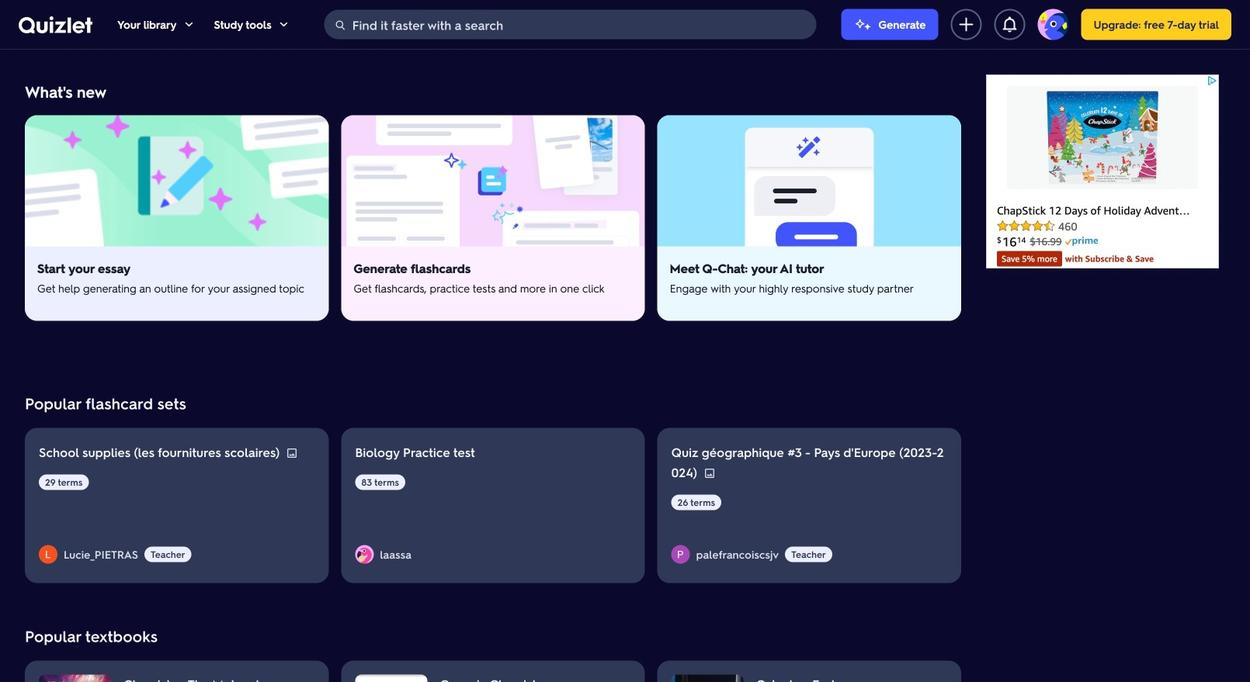 Task type: locate. For each thing, give the bounding box(es) containing it.
search image
[[334, 19, 347, 31]]

1 vertical spatial caret right image
[[937, 495, 961, 520]]

None search field
[[324, 10, 817, 40]]

profile picture image
[[1038, 9, 1069, 40], [39, 545, 57, 564], [355, 545, 374, 564], [671, 545, 690, 564]]

image image
[[286, 447, 298, 460], [704, 468, 716, 480]]

caret right image
[[937, 207, 961, 232], [937, 495, 961, 520]]

1 horizontal spatial image image
[[704, 468, 716, 480]]

0 vertical spatial caret right image
[[937, 207, 961, 232]]

1 caret right image from the top
[[937, 207, 961, 232]]

advertisement element
[[986, 75, 1219, 269]]

bell image
[[1001, 15, 1019, 34]]

0 horizontal spatial image image
[[286, 447, 298, 460]]

sparkle image
[[854, 15, 872, 34]]

1 quizlet image from the top
[[19, 16, 92, 33]]

quizlet image
[[19, 16, 92, 33], [19, 16, 92, 33]]



Task type: describe. For each thing, give the bounding box(es) containing it.
2 caret right image from the top
[[937, 495, 961, 520]]

2 quizlet image from the top
[[19, 16, 92, 33]]

caret down image
[[183, 18, 195, 31]]

caret down image
[[278, 18, 290, 31]]

Search field
[[325, 10, 816, 40]]

0 vertical spatial image image
[[286, 447, 298, 460]]

1 vertical spatial image image
[[704, 468, 716, 480]]

Search text field
[[352, 10, 812, 40]]

create image
[[957, 15, 976, 34]]



Task type: vqa. For each thing, say whether or not it's contained in the screenshot.
if
no



